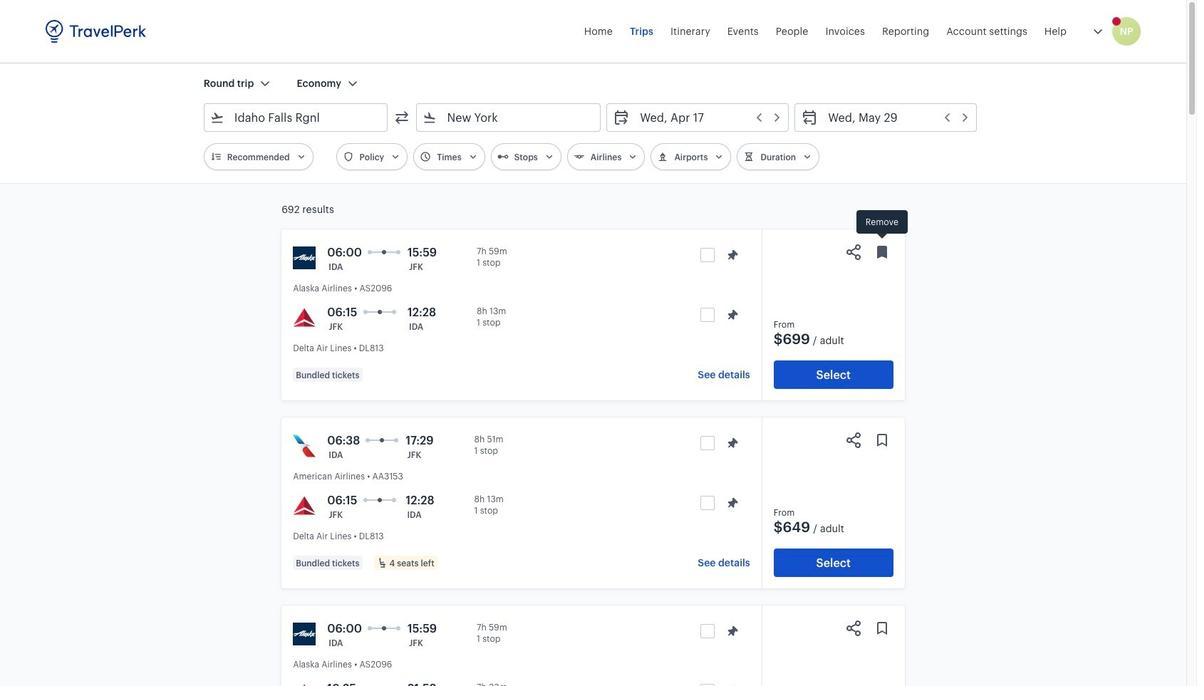 Task type: vqa. For each thing, say whether or not it's contained in the screenshot.
tooltip
yes



Task type: describe. For each thing, give the bounding box(es) containing it.
From search field
[[224, 106, 369, 129]]

To search field
[[437, 106, 582, 129]]

delta air lines image
[[293, 495, 316, 517]]

2 alaska airlines image from the top
[[293, 623, 316, 646]]

1 alaska airlines image from the top
[[293, 247, 316, 269]]

delta air lines image for first "alaska airlines" image from the bottom
[[293, 683, 316, 686]]

american airlines image
[[293, 435, 316, 458]]

Depart field
[[630, 106, 783, 129]]

Return field
[[818, 106, 971, 129]]



Task type: locate. For each thing, give the bounding box(es) containing it.
1 vertical spatial delta air lines image
[[293, 683, 316, 686]]

delta air lines image for 1st "alaska airlines" image
[[293, 306, 316, 329]]

0 vertical spatial delta air lines image
[[293, 306, 316, 329]]

delta air lines image
[[293, 306, 316, 329], [293, 683, 316, 686]]

1 delta air lines image from the top
[[293, 306, 316, 329]]

0 vertical spatial alaska airlines image
[[293, 247, 316, 269]]

1 vertical spatial alaska airlines image
[[293, 623, 316, 646]]

2 delta air lines image from the top
[[293, 683, 316, 686]]

tooltip
[[857, 210, 908, 241]]

alaska airlines image
[[293, 247, 316, 269], [293, 623, 316, 646]]



